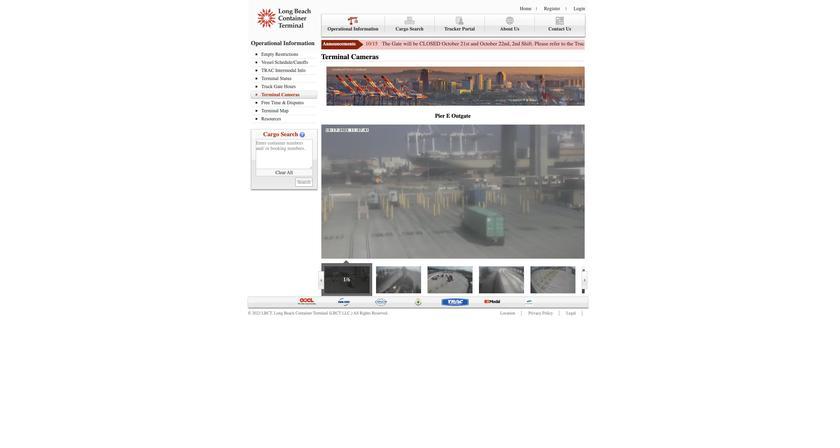 Task type: describe. For each thing, give the bounding box(es) containing it.
register link
[[544, 6, 560, 11]]

1 | from the left
[[536, 6, 537, 11]]

empty restrictions vessel schedule/cutoffs trac intermodal info terminal status truck gate hours terminal cameras free time & disputes terminal map resources
[[261, 52, 308, 122]]

cargo search link
[[385, 16, 435, 32]]

©
[[248, 311, 251, 316]]

contact us link
[[535, 16, 585, 32]]

10/15
[[366, 40, 378, 47]]

cargo search inside 'cargo search' 'link'
[[396, 26, 424, 32]]

trucker portal
[[445, 26, 475, 32]]

pier e outgate
[[435, 113, 471, 119]]

trac
[[261, 68, 274, 73]]

vessel
[[261, 60, 274, 65]]

operational information inside menu bar
[[328, 26, 379, 32]]

1 horizontal spatial all
[[354, 311, 359, 316]]

terminal down trac
[[261, 76, 279, 81]]

2 october from the left
[[480, 40, 497, 47]]

truck gate hours link
[[256, 84, 317, 90]]

© 2023 lbct, long beach container terminal (lbct llc.) all rights reserved.
[[248, 311, 389, 316]]

location
[[500, 311, 515, 316]]

0 vertical spatial hours
[[600, 40, 614, 47]]

privacy policy
[[529, 311, 553, 316]]

gate
[[660, 40, 669, 47]]

empty restrictions link
[[256, 52, 317, 57]]

login link
[[574, 6, 585, 11]]

outgate
[[452, 113, 471, 119]]

contact us
[[549, 26, 571, 32]]

page
[[625, 40, 635, 47]]

privacy
[[529, 311, 541, 316]]

the
[[382, 40, 391, 47]]

policy
[[543, 311, 553, 316]]

terminal left (lbct
[[313, 311, 328, 316]]

1 the from the left
[[567, 40, 574, 47]]

us for contact us
[[566, 26, 571, 32]]

trucker
[[445, 26, 461, 32]]

terminal up free
[[261, 92, 280, 98]]

intermodal
[[275, 68, 296, 73]]

time
[[271, 100, 281, 106]]

resources
[[261, 116, 281, 122]]

21st
[[461, 40, 470, 47]]

search inside 'link'
[[410, 26, 424, 32]]

all inside button
[[287, 170, 293, 176]]

legal link
[[567, 311, 576, 316]]

privacy policy link
[[529, 311, 553, 316]]

announcements
[[323, 41, 356, 47]]

0 horizontal spatial information
[[283, 40, 315, 47]]

1 horizontal spatial cameras
[[351, 53, 379, 61]]

resources link
[[256, 116, 317, 122]]

location link
[[500, 311, 515, 316]]

0 horizontal spatial cargo
[[263, 131, 279, 138]]

portal
[[462, 26, 475, 32]]

operational information link
[[322, 16, 385, 32]]

map
[[280, 108, 289, 114]]

22nd,
[[499, 40, 511, 47]]

will
[[403, 40, 412, 47]]

about
[[500, 26, 513, 32]]

shift.
[[522, 40, 533, 47]]

restrictions
[[275, 52, 298, 57]]

to
[[561, 40, 566, 47]]

further
[[644, 40, 659, 47]]

1 horizontal spatial gate
[[392, 40, 402, 47]]

free
[[261, 100, 270, 106]]

2023
[[252, 311, 261, 316]]

10/15 the gate will be closed october 21st and october 22nd, 2nd shift. please refer to the truck gate hours web page for further gate details for the week.
[[366, 40, 714, 47]]

cameras inside empty restrictions vessel schedule/cutoffs trac intermodal info terminal status truck gate hours terminal cameras free time & disputes terminal map resources
[[281, 92, 300, 98]]

(lbct
[[329, 311, 341, 316]]

1 for from the left
[[637, 40, 643, 47]]

beach
[[284, 311, 295, 316]]

and
[[471, 40, 479, 47]]



Task type: vqa. For each thing, say whether or not it's contained in the screenshot.
the Us in the Contact Us 'link'
no



Task type: locate. For each thing, give the bounding box(es) containing it.
contact
[[549, 26, 565, 32]]

details
[[671, 40, 685, 47]]

be
[[413, 40, 418, 47]]

gate
[[392, 40, 402, 47], [589, 40, 599, 47], [274, 84, 283, 90]]

1 vertical spatial truck
[[261, 84, 273, 90]]

operational information up the empty restrictions link
[[251, 40, 315, 47]]

about us
[[500, 26, 520, 32]]

None submit
[[295, 178, 313, 187]]

0 horizontal spatial us
[[514, 26, 520, 32]]

web
[[615, 40, 624, 47]]

terminal map link
[[256, 108, 317, 114]]

hours
[[600, 40, 614, 47], [284, 84, 296, 90]]

operational up empty
[[251, 40, 282, 47]]

1 horizontal spatial operational
[[328, 26, 352, 32]]

the
[[567, 40, 574, 47], [694, 40, 700, 47]]

refer
[[550, 40, 560, 47]]

1 us from the left
[[514, 26, 520, 32]]

2 the from the left
[[694, 40, 700, 47]]

cargo search down resources link at the top left of page
[[263, 131, 298, 138]]

1 horizontal spatial |
[[566, 6, 567, 11]]

1 horizontal spatial search
[[410, 26, 424, 32]]

information
[[354, 26, 379, 32], [283, 40, 315, 47]]

operational inside operational information link
[[328, 26, 352, 32]]

0 horizontal spatial |
[[536, 6, 537, 11]]

0 horizontal spatial gate
[[274, 84, 283, 90]]

gate right the the
[[392, 40, 402, 47]]

for
[[637, 40, 643, 47], [686, 40, 692, 47]]

1 vertical spatial all
[[354, 311, 359, 316]]

about us link
[[485, 16, 535, 32]]

0 vertical spatial operational information
[[328, 26, 379, 32]]

truck right to
[[575, 40, 588, 47]]

gate left the web
[[589, 40, 599, 47]]

cameras up free time & disputes link
[[281, 92, 300, 98]]

for right details
[[686, 40, 692, 47]]

trac intermodal info link
[[256, 68, 317, 73]]

2 | from the left
[[566, 6, 567, 11]]

disputes
[[287, 100, 304, 106]]

1 vertical spatial cameras
[[281, 92, 300, 98]]

1 vertical spatial hours
[[284, 84, 296, 90]]

0 horizontal spatial cameras
[[281, 92, 300, 98]]

register
[[544, 6, 560, 11]]

0 vertical spatial truck
[[575, 40, 588, 47]]

clear all button
[[256, 169, 313, 177]]

long
[[274, 311, 283, 316]]

gate inside empty restrictions vessel schedule/cutoffs trac intermodal info terminal status truck gate hours terminal cameras free time & disputes terminal map resources
[[274, 84, 283, 90]]

|
[[536, 6, 537, 11], [566, 6, 567, 11]]

0 vertical spatial operational
[[328, 26, 352, 32]]

lbct,
[[262, 311, 273, 316]]

2 horizontal spatial gate
[[589, 40, 599, 47]]

october left 21st
[[442, 40, 459, 47]]

0 horizontal spatial operational information
[[251, 40, 315, 47]]

all right llc.)
[[354, 311, 359, 316]]

all
[[287, 170, 293, 176], [354, 311, 359, 316]]

1 horizontal spatial menu bar
[[321, 14, 585, 37]]

1 horizontal spatial hours
[[600, 40, 614, 47]]

us right 'about'
[[514, 26, 520, 32]]

information up 10/15
[[354, 26, 379, 32]]

1 horizontal spatial truck
[[575, 40, 588, 47]]

gate down status on the top of page
[[274, 84, 283, 90]]

0 vertical spatial information
[[354, 26, 379, 32]]

cargo down resources
[[263, 131, 279, 138]]

october
[[442, 40, 459, 47], [480, 40, 497, 47]]

truck inside empty restrictions vessel schedule/cutoffs trac intermodal info terminal status truck gate hours terminal cameras free time & disputes terminal map resources
[[261, 84, 273, 90]]

1 vertical spatial operational information
[[251, 40, 315, 47]]

terminal up resources
[[261, 108, 279, 114]]

container
[[296, 311, 312, 316]]

0 vertical spatial all
[[287, 170, 293, 176]]

0 horizontal spatial october
[[442, 40, 459, 47]]

2 us from the left
[[566, 26, 571, 32]]

1 october from the left
[[442, 40, 459, 47]]

menu bar
[[321, 14, 585, 37], [251, 51, 320, 123]]

1 horizontal spatial cargo
[[396, 26, 409, 32]]

closed
[[420, 40, 441, 47]]

e
[[446, 113, 450, 119]]

week.
[[702, 40, 714, 47]]

status
[[280, 76, 292, 81]]

trucker portal link
[[435, 16, 485, 32]]

terminal
[[321, 53, 349, 61], [261, 76, 279, 81], [261, 92, 280, 98], [261, 108, 279, 114], [313, 311, 328, 316]]

vessel schedule/cutoffs link
[[256, 60, 317, 65]]

0 horizontal spatial truck
[[261, 84, 273, 90]]

0 vertical spatial cameras
[[351, 53, 379, 61]]

operational information
[[328, 26, 379, 32], [251, 40, 315, 47]]

Enter container numbers and/ or booking numbers.  text field
[[256, 140, 313, 169]]

1 vertical spatial menu bar
[[251, 51, 320, 123]]

operational information up announcements
[[328, 26, 379, 32]]

hours up terminal cameras link
[[284, 84, 296, 90]]

0 vertical spatial search
[[410, 26, 424, 32]]

0 horizontal spatial menu bar
[[251, 51, 320, 123]]

search down resources link at the top left of page
[[281, 131, 298, 138]]

0 horizontal spatial search
[[281, 131, 298, 138]]

0 horizontal spatial operational
[[251, 40, 282, 47]]

| right home
[[536, 6, 537, 11]]

cargo up will
[[396, 26, 409, 32]]

search
[[410, 26, 424, 32], [281, 131, 298, 138]]

hours left the web
[[600, 40, 614, 47]]

cargo inside 'link'
[[396, 26, 409, 32]]

1 vertical spatial search
[[281, 131, 298, 138]]

1/6
[[343, 277, 350, 283]]

0 horizontal spatial all
[[287, 170, 293, 176]]

terminal down announcements
[[321, 53, 349, 61]]

0 horizontal spatial cargo search
[[263, 131, 298, 138]]

free time & disputes link
[[256, 100, 317, 106]]

the right to
[[567, 40, 574, 47]]

cameras down 10/15
[[351, 53, 379, 61]]

1 horizontal spatial for
[[686, 40, 692, 47]]

0 horizontal spatial for
[[637, 40, 643, 47]]

1 vertical spatial cargo search
[[263, 131, 298, 138]]

cargo
[[396, 26, 409, 32], [263, 131, 279, 138]]

information up 'restrictions'
[[283, 40, 315, 47]]

1 horizontal spatial cargo search
[[396, 26, 424, 32]]

terminal cameras link
[[256, 92, 317, 98]]

| left login
[[566, 6, 567, 11]]

menu bar containing empty restrictions
[[251, 51, 320, 123]]

the left week.
[[694, 40, 700, 47]]

0 vertical spatial cargo search
[[396, 26, 424, 32]]

1 horizontal spatial october
[[480, 40, 497, 47]]

legal
[[567, 311, 576, 316]]

operational up announcements
[[328, 26, 352, 32]]

us right contact on the right of page
[[566, 26, 571, 32]]

1 horizontal spatial us
[[566, 26, 571, 32]]

october right the and
[[480, 40, 497, 47]]

&
[[282, 100, 286, 106]]

schedule/cutoffs
[[275, 60, 308, 65]]

all right the clear
[[287, 170, 293, 176]]

clear
[[276, 170, 286, 176]]

1 vertical spatial information
[[283, 40, 315, 47]]

home
[[520, 6, 532, 11]]

home link
[[520, 6, 532, 11]]

cargo search up will
[[396, 26, 424, 32]]

operational
[[328, 26, 352, 32], [251, 40, 282, 47]]

truck down trac
[[261, 84, 273, 90]]

us for about us
[[514, 26, 520, 32]]

1 vertical spatial operational
[[251, 40, 282, 47]]

2 for from the left
[[686, 40, 692, 47]]

0 vertical spatial menu bar
[[321, 14, 585, 37]]

llc.)
[[342, 311, 353, 316]]

for right page
[[637, 40, 643, 47]]

reserved.
[[372, 311, 389, 316]]

clear all
[[276, 170, 293, 176]]

terminal cameras
[[321, 53, 379, 61]]

1 horizontal spatial operational information
[[328, 26, 379, 32]]

hours inside empty restrictions vessel schedule/cutoffs trac intermodal info terminal status truck gate hours terminal cameras free time & disputes terminal map resources
[[284, 84, 296, 90]]

search up the "be"
[[410, 26, 424, 32]]

login
[[574, 6, 585, 11]]

please
[[535, 40, 549, 47]]

0 horizontal spatial the
[[567, 40, 574, 47]]

2nd
[[512, 40, 520, 47]]

1 horizontal spatial the
[[694, 40, 700, 47]]

1 vertical spatial cargo
[[263, 131, 279, 138]]

empty
[[261, 52, 274, 57]]

rights
[[360, 311, 371, 316]]

terminal status link
[[256, 76, 317, 81]]

0 vertical spatial cargo
[[396, 26, 409, 32]]

pier
[[435, 113, 445, 119]]

information inside menu bar
[[354, 26, 379, 32]]

1 horizontal spatial information
[[354, 26, 379, 32]]

menu bar containing operational information
[[321, 14, 585, 37]]

info
[[298, 68, 306, 73]]

0 horizontal spatial hours
[[284, 84, 296, 90]]



